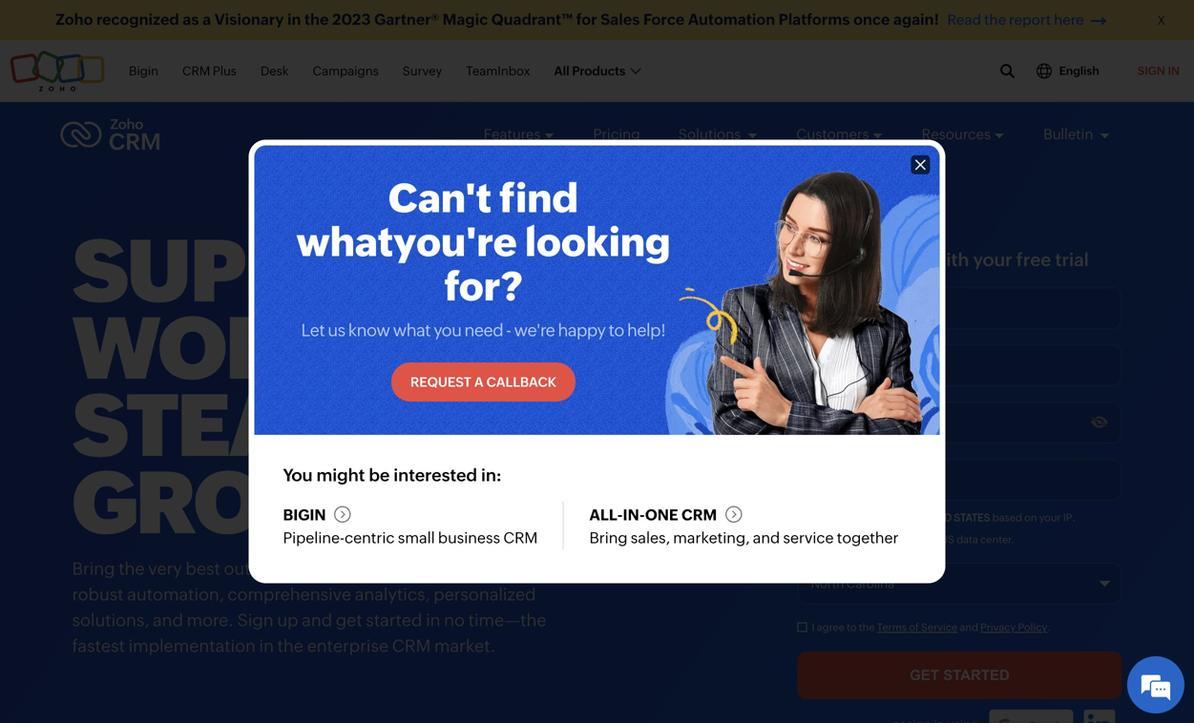 Task type: locate. For each thing, give the bounding box(es) containing it.
to
[[609, 321, 625, 341], [847, 622, 857, 634]]

no
[[444, 611, 465, 631]]

bring inside superfast work. steadfast growth. bring the very best out of your customer-facing teams with robust automation, comprehensive analytics, personalized solutions, and more. sign up and get started in no time—the fastest implementation in the enterprise crm market.
[[72, 560, 115, 579]]

bring down all-
[[590, 530, 628, 547]]

of right the out
[[254, 560, 271, 579]]

0 vertical spatial .
[[1073, 513, 1076, 524]]

you might be interested in:
[[283, 466, 502, 486]]

crm up marketing,
[[682, 506, 718, 524]]

survey link
[[403, 53, 442, 89]]

let us know what you need - we're happy to help!
[[301, 321, 666, 341]]

centric
[[345, 530, 395, 547]]

bigin pipeline-centric small business crm
[[283, 506, 538, 547]]

find
[[500, 175, 579, 221]]

0 vertical spatial with
[[932, 250, 970, 270]]

for
[[577, 11, 598, 28]]

one
[[646, 506, 679, 524]]

data
[[822, 534, 843, 546], [957, 534, 979, 546]]

what up us
[[296, 219, 394, 265]]

0 horizontal spatial your
[[274, 560, 310, 579]]

started right get
[[866, 250, 928, 270]]

business
[[438, 530, 501, 547]]

fastest
[[72, 637, 125, 657]]

with inside superfast work. steadfast growth. bring the very best out of your customer-facing teams with robust automation, comprehensive analytics, personalized solutions, and more. sign up and get started in no time—the fastest implementation in the enterprise crm market.
[[501, 560, 536, 579]]

be right the might
[[369, 466, 390, 486]]

more.
[[187, 611, 234, 631]]

1 vertical spatial bring
[[72, 560, 115, 579]]

your left free
[[974, 250, 1013, 270]]

implementation
[[129, 637, 256, 657]]

request a callback
[[411, 375, 557, 390]]

growth.
[[72, 454, 492, 553]]

time—the
[[469, 611, 547, 631]]

0 vertical spatial of
[[254, 560, 271, 579]]

your inside superfast work. steadfast growth. bring the very best out of your customer-facing teams with robust automation, comprehensive analytics, personalized solutions, and more. sign up and get started in no time—the fastest implementation in the enterprise crm market.
[[274, 560, 310, 579]]

to right agree
[[847, 622, 857, 634]]

and
[[753, 530, 780, 547], [153, 611, 183, 631], [302, 611, 333, 631], [960, 622, 979, 634]]

with left free
[[932, 250, 970, 270]]

terms of service link
[[878, 622, 958, 634]]

enterprise
[[307, 637, 389, 657]]

superfast work. steadfast growth. bring the very best out of your customer-facing teams with robust automation, comprehensive analytics, personalized solutions, and more. sign up and get started in no time—the fastest implementation in the enterprise crm market.
[[72, 222, 570, 657]]

None submit
[[798, 652, 1123, 700]]

. right privacy
[[1048, 622, 1051, 634]]

1 horizontal spatial bring
[[590, 530, 628, 547]]

and left the your
[[753, 530, 780, 547]]

crm right business
[[504, 530, 538, 547]]

to left help!
[[609, 321, 625, 341]]

with up personalized
[[501, 560, 536, 579]]

crm plus link
[[182, 53, 237, 89]]

1 vertical spatial started
[[366, 611, 423, 631]]

0 vertical spatial bring
[[590, 530, 628, 547]]

0 vertical spatial what
[[296, 219, 394, 265]]

be
[[369, 466, 390, 486], [864, 534, 877, 546]]

visionary
[[215, 11, 284, 28]]

crm plus
[[182, 64, 237, 78]]

started down analytics,
[[366, 611, 423, 631]]

1 vertical spatial .
[[1048, 622, 1051, 634]]

campaigns
[[313, 64, 379, 78]]

crm popup character image image
[[665, 171, 940, 440]]

1 horizontal spatial started
[[866, 250, 928, 270]]

1 horizontal spatial data
[[957, 534, 979, 546]]

2 vertical spatial your
[[274, 560, 310, 579]]

bulletin link
[[1044, 109, 1111, 160]]

crm inside superfast work. steadfast growth. bring the very best out of your customer-facing teams with robust automation, comprehensive analytics, personalized solutions, and more. sign up and get started in no time—the fastest implementation in the enterprise crm market.
[[392, 637, 431, 657]]

you
[[434, 321, 462, 341]]

0 horizontal spatial with
[[501, 560, 536, 579]]

the inside zoho recognized as a visionary in the 2023 gartner® magic quadrant™ for sales force automation platforms once again! read the report here
[[985, 11, 1007, 28]]

what left you
[[393, 321, 431, 341]]

of inside superfast work. steadfast growth. bring the very best out of your customer-facing teams with robust automation, comprehensive analytics, personalized solutions, and more. sign up and get started in no time—the fastest implementation in the enterprise crm market.
[[254, 560, 271, 579]]

resources
[[922, 126, 992, 143]]

1 vertical spatial of
[[910, 622, 920, 634]]

stored
[[879, 534, 910, 546]]

bulletin
[[1044, 126, 1097, 143]]

your data will be stored in the us data center.
[[798, 534, 1015, 546]]

1 vertical spatial your
[[1040, 513, 1062, 524]]

and inside all-in-one crm bring sales, marketing, and service together
[[753, 530, 780, 547]]

crm left market.
[[392, 637, 431, 657]]

1 horizontal spatial to
[[847, 622, 857, 634]]

very
[[148, 560, 182, 579]]

terms
[[878, 622, 907, 634]]

1 horizontal spatial be
[[864, 534, 877, 546]]

crm
[[182, 64, 210, 78], [682, 506, 718, 524], [504, 530, 538, 547], [392, 637, 431, 657]]

the left terms
[[859, 622, 875, 634]]

bring inside all-in-one crm bring sales, marketing, and service together
[[590, 530, 628, 547]]

0 vertical spatial to
[[609, 321, 625, 341]]

get
[[336, 611, 363, 631]]

free
[[1017, 250, 1052, 270]]

1 vertical spatial with
[[501, 560, 536, 579]]

a
[[475, 375, 484, 390]]

resources link
[[922, 109, 1006, 160]]

solutions,
[[72, 611, 149, 631]]

. right on
[[1073, 513, 1076, 524]]

0 vertical spatial your
[[974, 250, 1013, 270]]

1 horizontal spatial of
[[910, 622, 920, 634]]

2 horizontal spatial your
[[1040, 513, 1062, 524]]

your
[[798, 534, 820, 546]]

let
[[301, 321, 325, 341]]

1 vertical spatial what
[[393, 321, 431, 341]]

0 horizontal spatial be
[[369, 466, 390, 486]]

request a callback link
[[392, 363, 576, 402]]

together
[[837, 530, 899, 547]]

service
[[784, 530, 834, 547]]

customers
[[797, 126, 870, 143]]

your left ip
[[1040, 513, 1062, 524]]

be right the 'will'
[[864, 534, 877, 546]]

1 horizontal spatial your
[[974, 250, 1013, 270]]

gartner®
[[375, 11, 439, 28]]

1 horizontal spatial with
[[932, 250, 970, 270]]

1 horizontal spatial .
[[1073, 513, 1076, 524]]

get
[[831, 250, 862, 270]]

0 horizontal spatial started
[[366, 611, 423, 631]]

help!
[[628, 321, 666, 341]]

get started with your free trial
[[831, 250, 1090, 270]]

your up comprehensive
[[274, 560, 310, 579]]

0 horizontal spatial of
[[254, 560, 271, 579]]

solutions
[[679, 126, 744, 143]]

teaminbox
[[466, 64, 531, 78]]

platforms
[[779, 11, 851, 28]]

data right us
[[957, 534, 979, 546]]

0 horizontal spatial data
[[822, 534, 843, 546]]

and left privacy
[[960, 622, 979, 634]]

pricing
[[594, 126, 641, 143]]

0 horizontal spatial bring
[[72, 560, 115, 579]]

bring up the robust
[[72, 560, 115, 579]]

service
[[922, 622, 958, 634]]

once
[[854, 11, 891, 28]]

united
[[915, 513, 952, 524]]

recognized
[[96, 11, 179, 28]]

agree
[[817, 622, 845, 634]]

zoho
[[56, 11, 93, 28]]

and right up
[[302, 611, 333, 631]]

report
[[1010, 11, 1052, 28]]

the right read
[[985, 11, 1007, 28]]

of right terms
[[910, 622, 920, 634]]

in:
[[481, 466, 502, 486]]

bigin link
[[129, 53, 159, 89]]

data left the 'will'
[[822, 534, 843, 546]]

1 data from the left
[[822, 534, 843, 546]]

sign
[[1138, 64, 1166, 77]]



Task type: vqa. For each thing, say whether or not it's contained in the screenshot.
Management on the top
no



Task type: describe. For each thing, give the bounding box(es) containing it.
privacy
[[981, 622, 1017, 634]]

will
[[845, 534, 862, 546]]

privacy policy link
[[981, 622, 1048, 634]]

crm inside all-in-one crm bring sales, marketing, and service together
[[682, 506, 718, 524]]

read the report here link
[[943, 11, 1111, 29]]

zoho recognized as a visionary in the 2023 gartner® magic quadrant™ for sales force automation platforms once again! read the report here
[[56, 11, 1085, 28]]

us
[[328, 321, 345, 341]]

crm left plus
[[182, 64, 210, 78]]

0 horizontal spatial to
[[609, 321, 625, 341]]

0 vertical spatial started
[[866, 250, 928, 270]]

request
[[411, 375, 472, 390]]

for?
[[445, 263, 523, 309]]

1 vertical spatial be
[[864, 534, 877, 546]]

crm inside bigin pipeline-centric small business crm
[[504, 530, 538, 547]]

products
[[573, 64, 626, 78]]

in right stored
[[912, 534, 921, 546]]

-
[[506, 321, 511, 341]]

bigin
[[283, 506, 326, 524]]

survey
[[403, 64, 442, 78]]

market.
[[435, 637, 496, 657]]

what inside can't find what
[[296, 219, 394, 265]]

us
[[941, 534, 955, 546]]

best
[[186, 560, 220, 579]]

2023
[[332, 11, 371, 28]]

the left very
[[119, 560, 145, 579]]

facing
[[395, 560, 445, 579]]

sales
[[601, 11, 640, 28]]

desk
[[261, 64, 289, 78]]

campaigns link
[[313, 53, 379, 89]]

force
[[644, 11, 685, 28]]

in
[[1169, 64, 1181, 77]]

policy
[[1019, 622, 1048, 634]]

0 vertical spatial be
[[369, 466, 390, 486]]

pipeline-
[[283, 530, 345, 547]]

2 data from the left
[[957, 534, 979, 546]]

all products link
[[554, 53, 640, 89]]

features
[[484, 126, 541, 143]]

we're
[[514, 321, 555, 341]]

a
[[203, 11, 211, 28]]

on
[[1025, 513, 1038, 524]]

all-in-one crm bring sales, marketing, and service together
[[590, 506, 899, 547]]

united states based on your ip .
[[913, 513, 1076, 524]]

analytics,
[[355, 585, 430, 605]]

1 vertical spatial to
[[847, 622, 857, 634]]

happy
[[558, 321, 606, 341]]

robust
[[72, 585, 124, 605]]

english
[[1060, 64, 1100, 77]]

all
[[554, 64, 570, 78]]

teaminbox link
[[466, 53, 531, 89]]

and down automation,
[[153, 611, 183, 631]]

again!
[[894, 11, 940, 28]]

center.
[[981, 534, 1015, 546]]

callback
[[487, 375, 557, 390]]

teams
[[449, 560, 498, 579]]

in right visionary
[[287, 11, 301, 28]]

trial
[[1056, 250, 1090, 270]]

pricing link
[[594, 109, 641, 160]]

need
[[465, 321, 503, 341]]

work.
[[72, 299, 373, 398]]

in down the sign
[[259, 637, 274, 657]]

bring for all-in-one crm
[[590, 530, 628, 547]]

marketing,
[[674, 530, 750, 547]]

you
[[283, 466, 313, 486]]

states
[[955, 513, 991, 524]]

started inside superfast work. steadfast growth. bring the very best out of your customer-facing teams with robust automation, comprehensive analytics, personalized solutions, and more. sign up and get started in no time—the fastest implementation in the enterprise crm market.
[[366, 611, 423, 631]]

the left 2023
[[305, 11, 329, 28]]

the down up
[[278, 637, 304, 657]]

bring for superfast work. steadfast growth.
[[72, 560, 115, 579]]

ip
[[1064, 513, 1073, 524]]

as
[[183, 11, 199, 28]]

you're looking for?
[[394, 219, 671, 309]]

0 horizontal spatial .
[[1048, 622, 1051, 634]]

magic
[[443, 11, 488, 28]]

in left no
[[426, 611, 441, 631]]

read
[[948, 11, 982, 28]]

looking
[[525, 219, 671, 265]]

small
[[398, 530, 435, 547]]

desk link
[[261, 53, 289, 89]]

zoho crm logo image
[[60, 114, 161, 156]]

up
[[277, 611, 299, 631]]

in-
[[623, 506, 646, 524]]

automation
[[688, 11, 776, 28]]

steadfast
[[72, 377, 570, 476]]

features link
[[484, 109, 555, 160]]

the left us
[[923, 534, 939, 546]]

personalized
[[434, 585, 536, 605]]

comprehensive
[[228, 585, 352, 605]]

know
[[348, 321, 390, 341]]

can't
[[389, 175, 492, 221]]

i agree to the terms of service and privacy policy .
[[812, 622, 1051, 634]]

here
[[1055, 11, 1085, 28]]

customer-
[[313, 560, 395, 579]]

sign in link
[[1124, 53, 1195, 90]]

all-
[[590, 506, 623, 524]]

bigin
[[129, 64, 159, 78]]

quadrant™
[[492, 11, 573, 28]]



